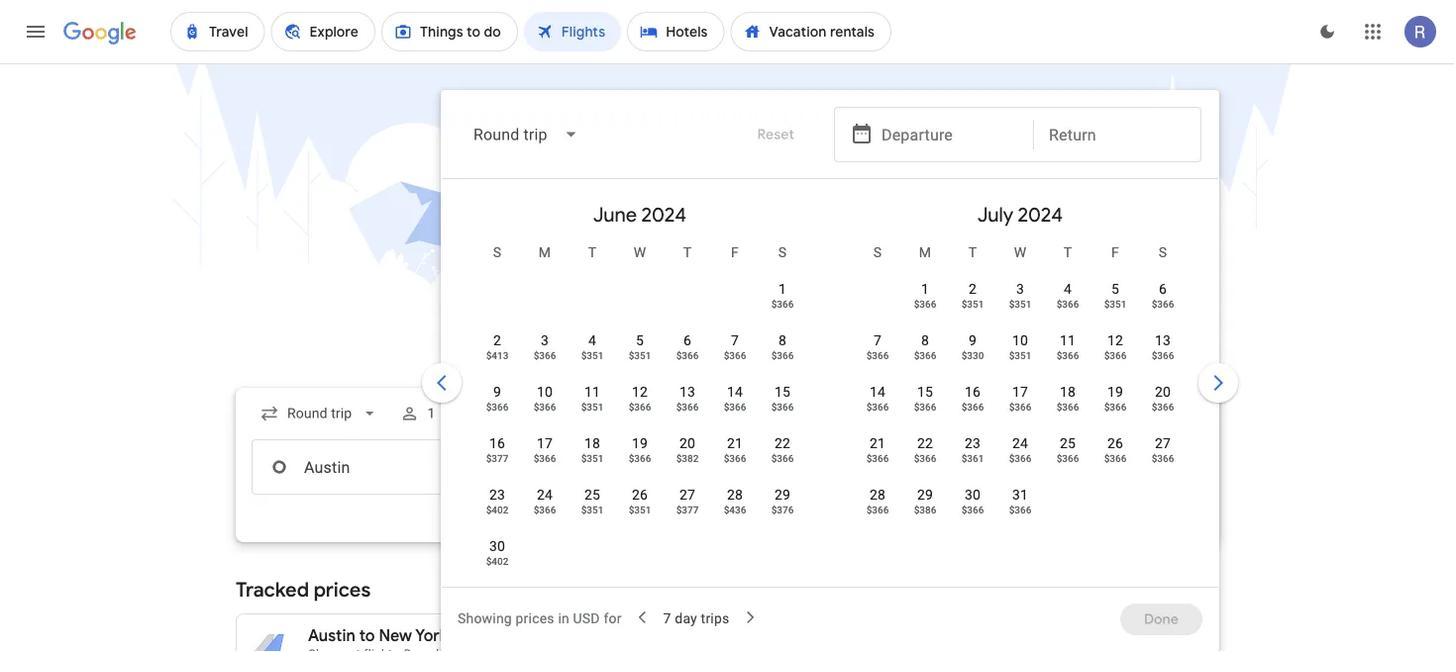 Task type: vqa. For each thing, say whether or not it's contained in the screenshot.
bottom prices
yes



Task type: describe. For each thing, give the bounding box(es) containing it.
fri, jun 28 element
[[727, 485, 743, 505]]

19 $366 for fri, jul 19 "element"
[[1104, 384, 1127, 413]]

sat, jun 29 element
[[775, 485, 791, 505]]

mon, jul 1 element
[[921, 279, 929, 299]]

$351 for tue, jun 18 "element"
[[581, 453, 604, 465]]

2 s from the left
[[778, 244, 787, 261]]

$366 for fri, jun 21 element
[[724, 453, 746, 465]]

thu, jul 11 element
[[1060, 331, 1076, 351]]

sun, jul 14 element
[[870, 382, 886, 402]]

$366 for sun, jul 14 element
[[867, 401, 889, 413]]

, 366 us dollars element for fri, jul 26 element
[[1104, 453, 1127, 465]]

$402 for 23
[[486, 504, 509, 516]]

main menu image
[[24, 20, 48, 44]]

1 $366 for 30
[[771, 281, 794, 310]]

$351 for "wed, jul 10" element
[[1009, 350, 1032, 362]]

, 366 us dollars element for mon, jul 22 element
[[914, 453, 937, 465]]

21 $366 for sun, jul 21 element
[[867, 435, 889, 465]]

$361
[[962, 453, 984, 465]]

29 for 29 $376
[[775, 487, 791, 503]]

, 366 us dollars element for thu, jun 6 element
[[676, 350, 699, 362]]

row containing 7
[[854, 322, 1187, 378]]

14 $366 for sun, jul 14 element
[[867, 384, 889, 413]]

1 for 6
[[921, 281, 929, 297]]

w for june
[[634, 244, 646, 261]]

sun, jun 30 element
[[489, 537, 505, 557]]

, 330 us dollars element
[[962, 350, 984, 362]]

, 366 us dollars element for wed, jun 12 element
[[629, 401, 651, 413]]

28 $366
[[867, 487, 889, 516]]

july 2024
[[978, 202, 1063, 227]]

1 t from the left
[[588, 244, 597, 261]]

25 $351
[[581, 487, 604, 516]]

thu, jul 18 element
[[1060, 382, 1076, 402]]

6 $366 for thu, jun 6 element
[[676, 332, 699, 362]]

$386
[[914, 504, 937, 516]]

2 return text field from the top
[[1049, 441, 1186, 494]]

27 for 27 $366
[[1155, 435, 1171, 452]]

23 for 23 $402
[[489, 487, 505, 503]]

showing
[[458, 611, 512, 627]]

24 $366 for wed, jul 24 element
[[1009, 435, 1032, 465]]

fri, jun 21 element
[[727, 434, 743, 454]]

mon, jun 17 element
[[537, 434, 553, 454]]

sat, jun 22 element
[[775, 434, 791, 454]]

16 for 16 $377
[[489, 435, 505, 452]]

row containing 21
[[854, 425, 1187, 482]]

prices for tracked
[[314, 578, 371, 603]]

25 for 25 $351
[[584, 487, 600, 503]]

mon, jul 8 element
[[921, 331, 929, 351]]

, 366 us dollars element for wed, jul 31 element
[[1009, 504, 1032, 516]]

$125
[[1168, 627, 1202, 647]]

june 2024 row group
[[450, 187, 830, 585]]

$366 for sat, jun 8 "element"
[[771, 350, 794, 362]]

$366 for sat, jul 27 element
[[1152, 453, 1174, 465]]

18 for 18 $351
[[584, 435, 600, 452]]

sun, jul 7 element
[[874, 331, 882, 351]]

5 for wed, jun 5 element at bottom
[[636, 332, 644, 349]]

25 for 25 $366
[[1060, 435, 1076, 452]]

mon, jun 10 element
[[537, 382, 553, 402]]

$366 for sat, jul 13 "element"
[[1152, 350, 1174, 362]]

22 $366 for sat, jun 22 element
[[771, 435, 794, 465]]

$366 for thu, jun 6 element
[[676, 350, 699, 362]]

sat, jun 1 element
[[779, 279, 787, 299]]

3 for 3 $366
[[541, 332, 549, 349]]

24 $366 for mon, jun 24 element
[[534, 487, 556, 516]]

$366 for tue, jul 16 element
[[962, 401, 984, 413]]

, 366 us dollars element for sat, jul 13 "element"
[[1152, 350, 1174, 362]]

sat, jul 27 element
[[1155, 434, 1171, 454]]

fri, jun 7 element
[[731, 331, 739, 351]]

wed, jun 5 element
[[636, 331, 644, 351]]

, 377 us dollars element for 16
[[486, 453, 509, 465]]

2 t from the left
[[683, 244, 692, 261]]

9 $366
[[486, 384, 509, 413]]

1 button
[[392, 390, 471, 438]]

, 351 us dollars element for "wed, jul 10" element
[[1009, 350, 1032, 362]]

tue, jun 25 element
[[584, 485, 600, 505]]

5 for fri, jul 5 element
[[1112, 281, 1120, 297]]

14 $366 for the fri, jun 14 element
[[724, 384, 746, 413]]

row containing 9
[[474, 374, 806, 430]]

, 366 us dollars element for mon, jun 17 element on the left of the page
[[534, 453, 556, 465]]

tue, jun 4 element
[[588, 331, 596, 351]]

23 $361
[[962, 435, 984, 465]]

sat, jun 15 element
[[775, 382, 791, 402]]

27 $377
[[676, 487, 699, 516]]

, 366 us dollars element for the wed, jun 19 element
[[629, 453, 651, 465]]

20 $382
[[676, 435, 699, 465]]

$330
[[962, 350, 984, 362]]

tracked
[[236, 578, 309, 603]]

, 366 us dollars element for thu, jun 13 "element"
[[676, 401, 699, 413]]

tue, jul 9 element
[[969, 331, 977, 351]]

8 $366 for mon, jul 8 element
[[914, 332, 937, 362]]

11 $351
[[581, 384, 604, 413]]

row containing 2
[[474, 322, 806, 378]]

tue, jul 2 element
[[969, 279, 977, 299]]

3 $366
[[534, 332, 556, 362]]

8 $366 for sat, jun 8 "element"
[[771, 332, 794, 362]]

july
[[978, 202, 1014, 227]]

tracked prices
[[236, 578, 371, 603]]

13 $366 for thu, jun 13 "element"
[[676, 384, 699, 413]]

tue, jun 18 element
[[584, 434, 600, 454]]

wed, jul 31 element
[[1012, 485, 1028, 505]]

view all
[[1145, 582, 1195, 599]]

4 $366
[[1057, 281, 1079, 310]]

austin
[[308, 627, 356, 647]]

18 $351
[[581, 435, 604, 465]]

31 $366
[[1009, 487, 1032, 516]]

31
[[1012, 487, 1028, 503]]

7 $366 for fri, jun 7 element
[[724, 332, 746, 362]]

mon, jul 15 element
[[917, 382, 933, 402]]

new
[[379, 627, 412, 647]]

, 386 us dollars element
[[914, 504, 937, 516]]

4 t from the left
[[1064, 244, 1072, 261]]

showing prices in usd for
[[458, 611, 622, 627]]

, 351 us dollars element for wed, jul 3 element
[[1009, 298, 1032, 310]]

1 return text field from the top
[[1049, 108, 1186, 161]]

$366 for sat, jul 20 element
[[1152, 401, 1174, 413]]

$351 for fri, jul 5 element
[[1104, 298, 1127, 310]]

$366 for fri, jul 19 "element"
[[1104, 401, 1127, 413]]

, 366 us dollars element for sun, jul 14 element
[[867, 401, 889, 413]]

29 $386
[[914, 487, 937, 516]]

m for july 2024
[[919, 244, 932, 261]]

, 351 us dollars element for tue, jul 2 element
[[962, 298, 984, 310]]

$366 for mon, jul 15 element
[[914, 401, 937, 413]]

$382
[[676, 453, 699, 465]]

, 366 us dollars element for the fri, jun 14 element
[[724, 401, 746, 413]]

dallas to toronto button
[[566, 614, 888, 653]]

2 $351
[[962, 281, 984, 310]]

row containing 16
[[474, 425, 806, 482]]

dallas
[[638, 627, 683, 647]]

12 for 'fri, jul 12' element
[[1108, 332, 1124, 349]]

thu, jul 25 element
[[1060, 434, 1076, 454]]

mon, jul 22 element
[[917, 434, 933, 454]]

23 $402
[[486, 487, 509, 516]]

$351 for "wed, jun 26" "element"
[[629, 504, 651, 516]]

all
[[1180, 582, 1195, 599]]

sun, jun 23 element
[[489, 485, 505, 505]]

tue, jul 16 element
[[965, 382, 981, 402]]

thu, jun 27 element
[[680, 485, 696, 505]]

24 for mon, jun 24 element
[[537, 487, 553, 503]]

154 US dollars text field
[[507, 627, 541, 647]]

$366 for sat, jun 22 element
[[771, 453, 794, 465]]

sun, jun 2 element
[[493, 331, 501, 351]]

1 s from the left
[[493, 244, 502, 261]]

, 366 us dollars element for sun, jul 21 element
[[867, 453, 889, 465]]

18 $366
[[1057, 384, 1079, 413]]

20 $366
[[1152, 384, 1174, 413]]

13 $366 for sat, jul 13 "element"
[[1152, 332, 1174, 362]]

tue, jun 11 element
[[584, 382, 600, 402]]

, 366 us dollars element for fri, jul 19 "element"
[[1104, 401, 1127, 413]]

fri, jun 14 element
[[727, 382, 743, 402]]

, 351 us dollars element for wed, jun 5 element at bottom
[[629, 350, 651, 362]]

, 366 us dollars element for tue, jul 16 element
[[962, 401, 984, 413]]

wed, jul 17 element
[[1012, 382, 1028, 402]]

18 for 18 $366
[[1060, 384, 1076, 400]]

30 for 30 $402
[[489, 538, 505, 555]]

9 $330
[[962, 332, 984, 362]]

wed, jul 3 element
[[1016, 279, 1024, 299]]

$366 for mon, jul 22 element
[[914, 453, 937, 465]]

24 for wed, jul 24 element
[[1012, 435, 1028, 452]]

toronto
[[705, 627, 763, 647]]

, 366 us dollars element for the thu, jul 25 element
[[1057, 453, 1079, 465]]

york
[[415, 627, 448, 647]]

day
[[675, 611, 697, 627]]

25 $366
[[1057, 435, 1079, 465]]

$366 for the thu, jul 25 element
[[1057, 453, 1079, 465]]

3 t from the left
[[969, 244, 977, 261]]

dallas to toronto
[[638, 627, 763, 647]]

wed, jun 19 element
[[632, 434, 648, 454]]

2 $413
[[486, 332, 509, 362]]

row containing 1
[[902, 263, 1187, 327]]

row containing 23
[[474, 477, 806, 533]]

13 for sat, jul 13 "element"
[[1155, 332, 1171, 349]]

$366 for sun, jul 28 element
[[867, 504, 889, 516]]

$402 for 30
[[486, 556, 509, 568]]

sun, jun 16 element
[[489, 434, 505, 454]]

17 $366 for wed, jul 17 element
[[1009, 384, 1032, 413]]

15 $366 for sat, jun 15 "element" on the right
[[771, 384, 794, 413]]

$366 for thu, jul 11 element
[[1057, 350, 1079, 362]]



Task type: locate. For each thing, give the bounding box(es) containing it.
15 $366
[[771, 384, 794, 413], [914, 384, 937, 413]]

6 for thu, jun 6 element
[[684, 332, 692, 349]]

, 377 us dollars element up sun, jun 23 'element'
[[486, 453, 509, 465]]

, 377 us dollars element for 27
[[676, 504, 699, 516]]

7 inside june 2024 row group
[[731, 332, 739, 349]]

$366 up "wed, jun 26" "element"
[[629, 453, 651, 465]]

m inside june 2024 row group
[[539, 244, 551, 261]]

1 vertical spatial 18
[[584, 435, 600, 452]]

13 $366 inside july 2024 'row group'
[[1152, 332, 1174, 362]]

1 $402 from the top
[[486, 504, 509, 516]]

3 left tue, jun 4 element
[[541, 332, 549, 349]]

, 366 us dollars element down swap origin and destination. icon at bottom
[[534, 504, 556, 516]]

19 inside july 2024 'row group'
[[1108, 384, 1124, 400]]

1 horizontal spatial f
[[1112, 244, 1120, 261]]

18 inside 18 $366
[[1060, 384, 1076, 400]]

$366 for fri, jun 7 element
[[724, 350, 746, 362]]

0 horizontal spatial 24
[[537, 487, 553, 503]]

2 w from the left
[[1014, 244, 1027, 261]]

1 horizontal spatial 14 $366
[[867, 384, 889, 413]]

5 inside june 2024 row group
[[636, 332, 644, 349]]

4 inside 4 $366
[[1064, 281, 1072, 297]]

4 for 4 $366
[[1064, 281, 1072, 297]]

21 $366 inside june 2024 row group
[[724, 435, 746, 465]]

0 horizontal spatial 16
[[489, 435, 505, 452]]

$366 down swap origin and destination. icon at bottom
[[534, 504, 556, 516]]

1 7 $366 from the left
[[724, 332, 746, 362]]

thu, jun 6 element
[[684, 331, 692, 351]]

prices inside region
[[314, 578, 371, 603]]

10 $366
[[534, 384, 556, 413]]

25 inside 25 $366
[[1060, 435, 1076, 452]]

13 for thu, jun 13 "element"
[[680, 384, 696, 400]]

2 29 from the left
[[917, 487, 933, 503]]

1 horizontal spatial 27
[[1155, 435, 1171, 452]]

f for july 2024
[[1112, 244, 1120, 261]]

$366 up fri, jun 28 element
[[724, 453, 746, 465]]

2 , 402 us dollars element from the top
[[486, 556, 509, 568]]

1 inside popup button
[[427, 406, 435, 422]]

13 inside july 2024 'row group'
[[1155, 332, 1171, 349]]

$366 for thu, jun 13 "element"
[[676, 401, 699, 413]]

$351 for wed, jun 5 element at bottom
[[629, 350, 651, 362]]

1 $366 inside row
[[914, 281, 937, 310]]

, 361 us dollars element
[[962, 453, 984, 465]]

0 vertical spatial 24
[[1012, 435, 1028, 452]]

0 horizontal spatial 13 $366
[[676, 384, 699, 413]]

5 $351 inside july 2024 'row group'
[[1104, 281, 1127, 310]]

, 366 us dollars element up sat, jun 8 "element"
[[771, 298, 794, 310]]

27 inside 27 $377
[[680, 487, 696, 503]]

1 $366 up mon, jul 8 element
[[914, 281, 937, 310]]

23
[[965, 435, 981, 452], [489, 487, 505, 503]]

28
[[727, 487, 743, 503], [870, 487, 886, 503]]

17 down 10 $351
[[1012, 384, 1028, 400]]

4 inside 4 $351
[[588, 332, 596, 349]]

29 $376
[[771, 487, 794, 516]]

sun, jul 21 element
[[870, 434, 886, 454]]

17 $366 up wed, jul 24 element
[[1009, 384, 1032, 413]]

, 366 us dollars element up fri, jun 28 element
[[724, 453, 746, 465]]

2 22 $366 from the left
[[914, 435, 937, 465]]

1 horizontal spatial 22
[[917, 435, 933, 452]]

25
[[1060, 435, 1076, 452], [584, 487, 600, 503]]

8 right the sun, jul 7 element
[[921, 332, 929, 349]]

2024 right july
[[1018, 202, 1063, 227]]

27 down $382
[[680, 487, 696, 503]]

, 351 us dollars element for "wed, jun 26" "element"
[[629, 504, 651, 516]]

28 inside '28 $366'
[[870, 487, 886, 503]]

16 inside 16 $377
[[489, 435, 505, 452]]

mon, jun 24 element
[[537, 485, 553, 505]]

$366 up sat, jun 8 "element"
[[771, 298, 794, 310]]

, 366 us dollars element for sun, jun 9 element
[[486, 401, 509, 413]]

$366 for wed, jul 24 element
[[1009, 453, 1032, 465]]

12 inside june 2024 row group
[[632, 384, 648, 400]]

30 inside "30 $366"
[[965, 487, 981, 503]]

14 for the fri, jun 14 element
[[727, 384, 743, 400]]

20 inside the 20 $366
[[1155, 384, 1171, 400]]

24 $366
[[1009, 435, 1032, 465], [534, 487, 556, 516]]

$366 up mon, jun 24 element
[[534, 453, 556, 465]]

, 376 us dollars element
[[771, 504, 794, 516]]

mon, jun 3 element
[[541, 331, 549, 351]]

w up wed, jul 3 element
[[1014, 244, 1027, 261]]

previous image
[[418, 360, 466, 407]]

22 for mon, jul 22 element
[[917, 435, 933, 452]]

f for june 2024
[[731, 244, 739, 261]]

11 inside 11 $366
[[1060, 332, 1076, 349]]

$366 for mon, jul 1 element
[[914, 298, 937, 310]]

Return text field
[[1049, 108, 1186, 161], [1049, 441, 1186, 494]]

prices
[[314, 578, 371, 603], [516, 611, 555, 627]]

, 351 us dollars element left 26 $351
[[581, 504, 604, 516]]

0 vertical spatial return text field
[[1049, 108, 1186, 161]]

2 14 from the left
[[870, 384, 886, 400]]

$376
[[771, 504, 794, 516]]

17 $366
[[1009, 384, 1032, 413], [534, 435, 556, 465]]

0 vertical spatial 24 $366
[[1009, 435, 1032, 465]]

16 $366
[[962, 384, 984, 413]]

7
[[731, 332, 739, 349], [874, 332, 882, 349], [663, 611, 671, 627]]

2 14 $366 from the left
[[867, 384, 889, 413]]

6
[[1159, 281, 1167, 297], [684, 332, 692, 349]]

5
[[1112, 281, 1120, 297], [636, 332, 644, 349]]

mon, jul 29 element
[[917, 485, 933, 505]]

, 366 us dollars element left $386
[[867, 504, 889, 516]]

, 366 us dollars element up the thu, jul 25 element
[[1057, 401, 1079, 413]]

2
[[969, 281, 977, 297], [493, 332, 501, 349]]

1 8 from the left
[[779, 332, 787, 349]]

22 inside july 2024 'row group'
[[917, 435, 933, 452]]

125 US dollars text field
[[1168, 627, 1202, 647]]

$351 for wed, jul 3 element
[[1009, 298, 1032, 310]]

$366 for the mon, jun 3 element in the bottom of the page
[[534, 350, 556, 362]]

0 horizontal spatial 3
[[541, 332, 549, 349]]

10 inside 10 $366
[[537, 384, 553, 400]]

w for july
[[1014, 244, 1027, 261]]

prices left in
[[516, 611, 555, 627]]

17 $366 inside july 2024 'row group'
[[1009, 384, 1032, 413]]

, 366 us dollars element up the wed, jun 19 element
[[629, 401, 651, 413]]

12 $366 for 'fri, jul 12' element
[[1104, 332, 1127, 362]]

30 inside 30 $402
[[489, 538, 505, 555]]

14 $366 inside june 2024 row group
[[724, 384, 746, 413]]

prices inside flight search box
[[516, 611, 555, 627]]

3 s from the left
[[874, 244, 882, 261]]

or
[[452, 627, 468, 647]]

21 inside june 2024 row group
[[727, 435, 743, 452]]

0 vertical spatial 10
[[1012, 332, 1028, 349]]

$366 up the thu, jul 25 element
[[1057, 401, 1079, 413]]

6 right wed, jun 5 element at bottom
[[684, 332, 692, 349]]

1 horizontal spatial 5 $351
[[1104, 281, 1127, 310]]

0 vertical spatial 6
[[1159, 281, 1167, 297]]

12 $366 for wed, jun 12 element
[[629, 384, 651, 413]]

Flight search field
[[220, 90, 1242, 653]]

$366 for wed, jun 12 element
[[629, 401, 651, 413]]

6 $366 up thu, jun 13 "element"
[[676, 332, 699, 362]]

0 horizontal spatial 26
[[632, 487, 648, 503]]

, 402 us dollars element up sun, jun 30 element
[[486, 504, 509, 516]]

$351 left 26 $351
[[581, 504, 604, 516]]

5 $351 inside june 2024 row group
[[629, 332, 651, 362]]

sat, jul 6 element
[[1159, 279, 1167, 299]]

swap origin and destination. image
[[523, 456, 547, 480]]

30 down $361
[[965, 487, 981, 503]]

2 7 $366 from the left
[[867, 332, 889, 362]]

0 horizontal spatial 8 $366
[[771, 332, 794, 362]]

thu, jun 13 element
[[680, 382, 696, 402]]

$351 for tue, jul 2 element
[[962, 298, 984, 310]]

15 inside june 2024 row group
[[775, 384, 791, 400]]

16 for 16 $366
[[965, 384, 981, 400]]

0 horizontal spatial 17 $366
[[534, 435, 556, 465]]

7 $366
[[724, 332, 746, 362], [867, 332, 889, 362]]

13 $366
[[1152, 332, 1174, 362], [676, 384, 699, 413]]

sat, jul 20 element
[[1155, 382, 1171, 402]]

19 $366 up fri, jul 26 element
[[1104, 384, 1127, 413]]

0 horizontal spatial 1
[[427, 406, 435, 422]]

sat, jul 13 element
[[1155, 331, 1171, 351]]

1 horizontal spatial 20
[[1155, 384, 1171, 400]]

29 up $386
[[917, 487, 933, 503]]

2 21 from the left
[[870, 435, 886, 452]]

1 vertical spatial $377
[[676, 504, 699, 516]]

1 29 from the left
[[775, 487, 791, 503]]

$351 for tue, jun 11 element at the bottom left of the page
[[581, 401, 604, 413]]

0 horizontal spatial 18
[[584, 435, 600, 452]]

1 horizontal spatial 21 $366
[[867, 435, 889, 465]]

2024 inside row group
[[642, 202, 687, 227]]

$366 up fri, jul 26 element
[[1104, 401, 1127, 413]]

21 for fri, jun 21 element
[[727, 435, 743, 452]]

0 vertical spatial 3
[[1016, 281, 1024, 297]]

0 vertical spatial 4
[[1064, 281, 1072, 297]]

$366 for sat, jun 15 "element" on the right
[[771, 401, 794, 413]]

to for new
[[359, 627, 375, 647]]

0 horizontal spatial 4
[[588, 332, 596, 349]]

0 horizontal spatial 19 $366
[[629, 435, 651, 465]]

2 2024 from the left
[[1018, 202, 1063, 227]]

sun, jun 9 element
[[493, 382, 501, 402]]

$366 up sat, jul 20 element
[[1152, 350, 1174, 362]]

, 366 us dollars element for sat, jun 8 "element"
[[771, 350, 794, 362]]

21 $366 inside july 2024 'row group'
[[867, 435, 889, 465]]

13 left the fri, jun 14 element
[[680, 384, 696, 400]]

1 inside july 2024 'row group'
[[921, 281, 929, 297]]

0 horizontal spatial 11
[[584, 384, 600, 400]]

26 $366
[[1104, 435, 1127, 465]]

grid containing june 2024
[[450, 187, 1211, 599]]

july 2024 row group
[[830, 187, 1211, 580]]

1 vertical spatial 12 $366
[[629, 384, 651, 413]]

4 right the mon, jun 3 element in the bottom of the page
[[588, 332, 596, 349]]

15 inside july 2024 'row group'
[[917, 384, 933, 400]]

wed, jun 26 element
[[632, 485, 648, 505]]

next image
[[1195, 360, 1242, 407]]

, 366 us dollars element up "wed, jun 26" "element"
[[629, 453, 651, 465]]

, 351 us dollars element up tue, jun 25 element
[[581, 453, 604, 465]]

2 up $413
[[493, 332, 501, 349]]

8 inside july 2024 'row group'
[[921, 332, 929, 349]]

10 $351
[[1009, 332, 1032, 362]]

7 $366 inside june 2024 row group
[[724, 332, 746, 362]]

$366 up mon, jun 17 element on the left of the page
[[534, 401, 556, 413]]

17 $366 up mon, jun 24 element
[[534, 435, 556, 465]]

$351
[[962, 298, 984, 310], [1009, 298, 1032, 310], [1104, 298, 1127, 310], [581, 350, 604, 362], [629, 350, 651, 362], [1009, 350, 1032, 362], [581, 401, 604, 413], [581, 453, 604, 465], [581, 504, 604, 516], [629, 504, 651, 516]]

change appearance image
[[1304, 8, 1351, 55]]

16 down 9 $366
[[489, 435, 505, 452]]

$366 up wed, jul 24 element
[[1009, 401, 1032, 413]]

1 w from the left
[[634, 244, 646, 261]]

5 left sat, jul 6 element
[[1112, 281, 1120, 297]]

16 inside 16 $366
[[965, 384, 981, 400]]

21 right thu, jun 20 element
[[727, 435, 743, 452]]

$351 up wed, jun 12 element
[[629, 350, 651, 362]]

, 351 us dollars element
[[962, 298, 984, 310], [1009, 298, 1032, 310], [1104, 298, 1127, 310], [581, 350, 604, 362], [629, 350, 651, 362], [1009, 350, 1032, 362], [581, 401, 604, 413], [581, 453, 604, 465], [581, 504, 604, 516], [629, 504, 651, 516]]

$436
[[724, 504, 746, 516]]

0 horizontal spatial f
[[731, 244, 739, 261]]

8 $366
[[771, 332, 794, 362], [914, 332, 937, 362]]

, 377 us dollars element
[[486, 453, 509, 465], [676, 504, 699, 516]]

m for june 2024
[[539, 244, 551, 261]]

$351 for tue, jun 4 element
[[581, 350, 604, 362]]

0 horizontal spatial 7
[[663, 611, 671, 627]]

$366 for 'fri, jul 12' element
[[1104, 350, 1127, 362]]

$351 up 'fri, jul 12' element
[[1104, 298, 1127, 310]]

28 inside 28 $436
[[727, 487, 743, 503]]

29 inside 29 $376
[[775, 487, 791, 503]]

fri, jul 26 element
[[1108, 434, 1124, 454]]

9
[[969, 332, 977, 349], [493, 384, 501, 400]]

1 vertical spatial 16
[[489, 435, 505, 452]]

0 horizontal spatial 15 $366
[[771, 384, 794, 413]]

1 vertical spatial 25
[[584, 487, 600, 503]]

$154
[[507, 627, 541, 647]]

29 inside 29 $386
[[917, 487, 933, 503]]

23 inside the 23 $402
[[489, 487, 505, 503]]

$125 button
[[896, 614, 1219, 653]]

, 366 us dollars element right , 386 us dollars element
[[962, 504, 984, 516]]

1 vertical spatial $402
[[486, 556, 509, 568]]

0 horizontal spatial 9
[[493, 384, 501, 400]]

11 $366
[[1057, 332, 1079, 362]]

17 $366 for mon, jun 17 element on the left of the page
[[534, 435, 556, 465]]

5 $351
[[1104, 281, 1127, 310], [629, 332, 651, 362]]

22 $366 inside july 2024 'row group'
[[914, 435, 937, 465]]

1 21 from the left
[[727, 435, 743, 452]]

16 $377
[[486, 435, 509, 465]]

1 horizontal spatial 9
[[969, 332, 977, 349]]

2024
[[642, 202, 687, 227], [1018, 202, 1063, 227]]

newark
[[472, 627, 529, 647]]

8 $366 inside june 2024 row group
[[771, 332, 794, 362]]

, 366 us dollars element up sun, jul 21 element
[[867, 401, 889, 413]]

$366 up fri, jun 21 element
[[724, 401, 746, 413]]

, 366 us dollars element
[[771, 298, 794, 310], [914, 298, 937, 310], [1057, 298, 1079, 310], [1152, 298, 1174, 310], [534, 350, 556, 362], [676, 350, 699, 362], [724, 350, 746, 362], [771, 350, 794, 362], [867, 350, 889, 362], [914, 350, 937, 362], [1057, 350, 1079, 362], [1104, 350, 1127, 362], [1152, 350, 1174, 362], [486, 401, 509, 413], [534, 401, 556, 413], [629, 401, 651, 413], [676, 401, 699, 413], [724, 401, 746, 413], [771, 401, 794, 413], [867, 401, 889, 413], [914, 401, 937, 413], [962, 401, 984, 413], [1009, 401, 1032, 413], [1057, 401, 1079, 413], [1104, 401, 1127, 413], [1152, 401, 1174, 413], [534, 453, 556, 465], [629, 453, 651, 465], [724, 453, 746, 465], [771, 453, 794, 465], [867, 453, 889, 465], [914, 453, 937, 465], [1009, 453, 1032, 465], [1057, 453, 1079, 465], [1104, 453, 1127, 465], [1152, 453, 1174, 465], [534, 504, 556, 516], [867, 504, 889, 516], [962, 504, 984, 516], [1009, 504, 1032, 516]]

, 366 us dollars element up sat, jun 29 'element'
[[771, 453, 794, 465]]

, 366 us dollars element for sat, jun 1 element
[[771, 298, 794, 310]]

12
[[1108, 332, 1124, 349], [632, 384, 648, 400]]

1 horizontal spatial 13 $366
[[1152, 332, 1174, 362]]

1 horizontal spatial 19 $366
[[1104, 384, 1127, 413]]

$351 up tue, jun 25 element
[[581, 453, 604, 465]]

, 366 us dollars element up thu, jun 20 element
[[676, 401, 699, 413]]

13 $366 up sat, jul 20 element
[[1152, 332, 1174, 362]]

6 $366 inside july 2024 'row group'
[[1152, 281, 1174, 310]]

1 vertical spatial 30
[[489, 538, 505, 555]]

1 14 $366 from the left
[[724, 384, 746, 413]]

tue, jul 23 element
[[965, 434, 981, 454]]

0 vertical spatial 9
[[969, 332, 977, 349]]

26 inside 26 $366
[[1108, 435, 1124, 452]]

26 for 26 $366
[[1108, 435, 1124, 452]]

22 $366 for mon, jul 22 element
[[914, 435, 937, 465]]

14 inside july 2024 'row group'
[[870, 384, 886, 400]]

$366 for the sun, jul 7 element
[[867, 350, 889, 362]]

wed, jul 10 element
[[1012, 331, 1028, 351]]

2 horizontal spatial 7
[[874, 332, 882, 349]]

21
[[727, 435, 743, 452], [870, 435, 886, 452]]

1 horizontal spatial 29
[[917, 487, 933, 503]]

, 366 us dollars element up the fri, jun 14 element
[[724, 350, 746, 362]]

1 22 from the left
[[775, 435, 791, 452]]

$366 for the wed, jun 19 element
[[629, 453, 651, 465]]

1 horizontal spatial 2
[[969, 281, 977, 297]]

0 vertical spatial 19
[[1108, 384, 1124, 400]]

$366 right 26 $366
[[1152, 453, 1174, 465]]

$366 for mon, jun 17 element on the left of the page
[[534, 453, 556, 465]]

1 14 from the left
[[727, 384, 743, 400]]

1 horizontal spatial to
[[687, 627, 702, 647]]

24 $366 inside july 2024 'row group'
[[1009, 435, 1032, 465]]

, 366 us dollars element up mon, jun 10 element
[[534, 350, 556, 362]]

8
[[779, 332, 787, 349], [921, 332, 929, 349]]

19 $366 up "wed, jun 26" "element"
[[629, 435, 651, 465]]

None text field
[[252, 440, 531, 495]]

$366 left 26 $366
[[1057, 453, 1079, 465]]

row containing 28
[[854, 477, 1044, 533]]

in
[[558, 611, 570, 627]]

17
[[1012, 384, 1028, 400], [537, 435, 553, 452]]

1 horizontal spatial 24
[[1012, 435, 1028, 452]]

0 horizontal spatial $377
[[486, 453, 509, 465]]

0 horizontal spatial 7 $366
[[724, 332, 746, 362]]

0 horizontal spatial 21
[[727, 435, 743, 452]]

w inside june 2024 row group
[[634, 244, 646, 261]]

, 366 us dollars element up thu, jul 11 element
[[1057, 298, 1079, 310]]

17 up swap origin and destination. icon at bottom
[[537, 435, 553, 452]]

, 366 us dollars element for mon, jun 10 element
[[534, 401, 556, 413]]

25 inside the 25 $351
[[584, 487, 600, 503]]

19 for fri, jul 19 "element"
[[1108, 384, 1124, 400]]

1 vertical spatial 9
[[493, 384, 501, 400]]

7 $366 for the sun, jul 7 element
[[867, 332, 889, 362]]

$366 up thu, jun 20 element
[[676, 401, 699, 413]]

0 vertical spatial 20
[[1155, 384, 1171, 400]]

26 inside 26 $351
[[632, 487, 648, 503]]

1 , 402 us dollars element from the top
[[486, 504, 509, 516]]

29 for 29 $386
[[917, 487, 933, 503]]

, 351 us dollars element up the tue, jul 9 element at the right of page
[[962, 298, 984, 310]]

3
[[1016, 281, 1024, 297], [541, 332, 549, 349]]

$366 up fri, jul 19 "element"
[[1104, 350, 1127, 362]]

$366 up sun, jun 16 element
[[486, 401, 509, 413]]

w inside july 2024 'row group'
[[1014, 244, 1027, 261]]

s
[[493, 244, 502, 261], [778, 244, 787, 261], [874, 244, 882, 261], [1159, 244, 1167, 261]]

25 down 18 $351
[[584, 487, 600, 503]]

0 horizontal spatial w
[[634, 244, 646, 261]]

2 to from the left
[[687, 627, 702, 647]]

1 horizontal spatial 16
[[965, 384, 981, 400]]

2024 inside 'row group'
[[1018, 202, 1063, 227]]

27 down the 20 $366
[[1155, 435, 1171, 452]]

$377 up sun, jun 23 'element'
[[486, 453, 509, 465]]

0 horizontal spatial 19
[[632, 435, 648, 452]]

15 for mon, jul 15 element
[[917, 384, 933, 400]]

1 vertical spatial 4
[[588, 332, 596, 349]]

12 inside july 2024 'row group'
[[1108, 332, 1124, 349]]

1 horizontal spatial 6
[[1159, 281, 1167, 297]]

20 for 20 $366
[[1155, 384, 1171, 400]]

, 351 us dollars element for fri, jul 5 element
[[1104, 298, 1127, 310]]

1 vertical spatial 5
[[636, 332, 644, 349]]

2 8 from the left
[[921, 332, 929, 349]]

5 $351 for wed, jun 5 element at bottom
[[629, 332, 651, 362]]

11
[[1060, 332, 1076, 349], [584, 384, 600, 400]]

1 15 from the left
[[775, 384, 791, 400]]

24 $366 inside june 2024 row group
[[534, 487, 556, 516]]

trips
[[701, 611, 730, 627]]

0 vertical spatial 13 $366
[[1152, 332, 1174, 362]]

, 366 us dollars element for mon, jun 24 element
[[534, 504, 556, 516]]

june 2024
[[593, 202, 687, 227]]

22
[[775, 435, 791, 452], [917, 435, 933, 452]]

1 inside june 2024 row group
[[779, 281, 787, 297]]

19
[[1108, 384, 1124, 400], [632, 435, 648, 452]]

0 horizontal spatial 14 $366
[[724, 384, 746, 413]]

$377
[[486, 453, 509, 465], [676, 504, 699, 516]]

15 $366 inside july 2024 'row group'
[[914, 384, 937, 413]]

for
[[604, 611, 622, 627]]

8 $366 inside july 2024 'row group'
[[914, 332, 937, 362]]

1 8 $366 from the left
[[771, 332, 794, 362]]

19 $366 for the wed, jun 19 element
[[629, 435, 651, 465]]

2 for 2 $351
[[969, 281, 977, 297]]

1 m from the left
[[539, 244, 551, 261]]

0 horizontal spatial 25
[[584, 487, 600, 503]]

7 inside july 2024 'row group'
[[874, 332, 882, 349]]

1 21 $366 from the left
[[724, 435, 746, 465]]

19 $366 inside june 2024 row group
[[629, 435, 651, 465]]

2 inside 2 $351
[[969, 281, 977, 297]]

2 $402 from the top
[[486, 556, 509, 568]]

0 vertical spatial 11
[[1060, 332, 1076, 349]]

24 left the thu, jul 25 element
[[1012, 435, 1028, 452]]

1 $366 for 6
[[914, 281, 937, 310]]

1 $366
[[771, 281, 794, 310], [914, 281, 937, 310]]

1 1 $366 from the left
[[771, 281, 794, 310]]

usd
[[573, 611, 600, 627]]

view
[[1145, 582, 1177, 599]]

sat, jun 8 element
[[779, 331, 787, 351]]

2 inside the 2 $413
[[493, 332, 501, 349]]

1 vertical spatial 17
[[537, 435, 553, 452]]

sun, jul 28 element
[[870, 485, 886, 505]]

2 right mon, jul 1 element
[[969, 281, 977, 297]]

, 351 us dollars element up "wed, jul 10" element
[[1009, 298, 1032, 310]]

wed, jul 24 element
[[1012, 434, 1028, 454]]

12 left sat, jul 13 "element"
[[1108, 332, 1124, 349]]

$366 for thu, jul 4 element
[[1057, 298, 1079, 310]]

22 right fri, jun 21 element
[[775, 435, 791, 452]]

f inside july 2024 'row group'
[[1112, 244, 1120, 261]]

21 $366
[[724, 435, 746, 465], [867, 435, 889, 465]]

30 $366
[[962, 487, 984, 516]]

19 $366 inside july 2024 'row group'
[[1104, 384, 1127, 413]]

1 vertical spatial 10
[[537, 384, 553, 400]]

11 for 11 $351
[[584, 384, 600, 400]]

1 horizontal spatial $377
[[676, 504, 699, 516]]

$351 right the 25 $351
[[629, 504, 651, 516]]

to
[[359, 627, 375, 647], [687, 627, 702, 647]]

june
[[593, 202, 637, 227]]

7 day trips
[[663, 611, 730, 627]]

9 inside 9 $366
[[493, 384, 501, 400]]

3 $351
[[1009, 281, 1032, 310]]

26 $351
[[629, 487, 651, 516]]

, 366 us dollars element for sun, jul 28 element
[[867, 504, 889, 516]]

1 vertical spatial departure text field
[[882, 441, 1018, 494]]

21 inside july 2024 'row group'
[[870, 435, 886, 452]]

21 for sun, jul 21 element
[[870, 435, 886, 452]]

1 vertical spatial return text field
[[1049, 441, 1186, 494]]

2 15 from the left
[[917, 384, 933, 400]]

1 horizontal spatial 12
[[1108, 332, 1124, 349]]

$366
[[771, 298, 794, 310], [914, 298, 937, 310], [1057, 298, 1079, 310], [1152, 298, 1174, 310], [534, 350, 556, 362], [676, 350, 699, 362], [724, 350, 746, 362], [771, 350, 794, 362], [867, 350, 889, 362], [914, 350, 937, 362], [1057, 350, 1079, 362], [1104, 350, 1127, 362], [1152, 350, 1174, 362], [486, 401, 509, 413], [534, 401, 556, 413], [629, 401, 651, 413], [676, 401, 699, 413], [724, 401, 746, 413], [771, 401, 794, 413], [867, 401, 889, 413], [914, 401, 937, 413], [962, 401, 984, 413], [1009, 401, 1032, 413], [1057, 401, 1079, 413], [1104, 401, 1127, 413], [1152, 401, 1174, 413], [534, 453, 556, 465], [629, 453, 651, 465], [724, 453, 746, 465], [771, 453, 794, 465], [867, 453, 889, 465], [914, 453, 937, 465], [1009, 453, 1032, 465], [1057, 453, 1079, 465], [1104, 453, 1127, 465], [1152, 453, 1174, 465], [534, 504, 556, 516], [867, 504, 889, 516], [962, 504, 984, 516], [1009, 504, 1032, 516]]

m
[[539, 244, 551, 261], [919, 244, 932, 261]]

8 for mon, jul 8 element
[[921, 332, 929, 349]]

0 vertical spatial 5
[[1112, 281, 1120, 297]]

0 vertical spatial 5 $351
[[1104, 281, 1127, 310]]

0 vertical spatial 16
[[965, 384, 981, 400]]

0 horizontal spatial 6
[[684, 332, 692, 349]]

13 $366 inside june 2024 row group
[[676, 384, 699, 413]]

, 351 us dollars element for tue, jun 11 element at the bottom left of the page
[[581, 401, 604, 413]]

10 inside 10 $351
[[1012, 332, 1028, 349]]

, 366 us dollars element up 31
[[1009, 453, 1032, 465]]

to inside "button"
[[687, 627, 702, 647]]

14 $366
[[724, 384, 746, 413], [867, 384, 889, 413]]

$366 for sun, jun 9 element
[[486, 401, 509, 413]]

, 402 us dollars element for 23
[[486, 504, 509, 516]]

23 inside the 23 $361
[[965, 435, 981, 452]]

4 $351
[[581, 332, 604, 362]]

0 horizontal spatial 29
[[775, 487, 791, 503]]

14 inside june 2024 row group
[[727, 384, 743, 400]]

$402
[[486, 504, 509, 516], [486, 556, 509, 568]]

row
[[902, 263, 1187, 327], [474, 322, 806, 378], [854, 322, 1187, 378], [474, 374, 806, 430], [854, 374, 1187, 430], [474, 425, 806, 482], [854, 425, 1187, 482], [474, 477, 806, 533], [854, 477, 1044, 533]]

5 inside july 2024 'row group'
[[1112, 281, 1120, 297]]

24 inside row group
[[537, 487, 553, 503]]

2 22 from the left
[[917, 435, 933, 452]]

flights
[[647, 282, 808, 352]]

0 vertical spatial 17
[[1012, 384, 1028, 400]]

1 28 from the left
[[727, 487, 743, 503]]

19 $366
[[1104, 384, 1127, 413], [629, 435, 651, 465]]

0 horizontal spatial 2024
[[642, 202, 687, 227]]

20
[[1155, 384, 1171, 400], [680, 435, 696, 452]]

2 15 $366 from the left
[[914, 384, 937, 413]]

2 departure text field from the top
[[882, 441, 1018, 494]]

, 366 us dollars element up mon, jun 24 element
[[534, 453, 556, 465]]

thu, jul 4 element
[[1064, 279, 1072, 299]]

, 366 us dollars element down 31
[[1009, 504, 1032, 516]]

w
[[634, 244, 646, 261], [1014, 244, 1027, 261]]

0 vertical spatial 27
[[1155, 435, 1171, 452]]

3 inside 3 $351
[[1016, 281, 1024, 297]]

fri, jul 19 element
[[1108, 382, 1124, 402]]

27 inside 27 $366
[[1155, 435, 1171, 452]]

$366 for wed, jul 31 element
[[1009, 504, 1032, 516]]

2 28 from the left
[[870, 487, 886, 503]]

22 inside june 2024 row group
[[775, 435, 791, 452]]

tracked prices region
[[236, 567, 1219, 653]]

, 413 us dollars element
[[486, 350, 509, 362]]

1 2024 from the left
[[642, 202, 687, 227]]

$402 up showing
[[486, 556, 509, 568]]

6 $366
[[1152, 281, 1174, 310], [676, 332, 699, 362]]

, 366 us dollars element up mon, jul 29 element
[[914, 453, 937, 465]]

11 inside 11 $351
[[584, 384, 600, 400]]

$366 up mon, jul 29 element
[[914, 453, 937, 465]]

27 $366
[[1152, 435, 1174, 465]]

1 horizontal spatial 26
[[1108, 435, 1124, 452]]

s up the sun, jul 7 element
[[874, 244, 882, 261]]

2 8 $366 from the left
[[914, 332, 937, 362]]

6 $366 inside june 2024 row group
[[676, 332, 699, 362]]

1 $366 inside june 2024 row group
[[771, 281, 794, 310]]

Departure text field
[[882, 108, 1018, 161], [882, 441, 1018, 494]]

1 horizontal spatial w
[[1014, 244, 1027, 261]]

fri, jul 5 element
[[1112, 279, 1120, 299]]

21 left mon, jul 22 element
[[870, 435, 886, 452]]

, 366 us dollars element up thu, jul 18 "element"
[[1057, 350, 1079, 362]]

0 vertical spatial 26
[[1108, 435, 1124, 452]]

0 vertical spatial 25
[[1060, 435, 1076, 452]]

10
[[1012, 332, 1028, 349], [537, 384, 553, 400]]

m inside july 2024 'row group'
[[919, 244, 932, 261]]

0 horizontal spatial 30
[[489, 538, 505, 555]]

15 $366 up mon, jul 22 element
[[914, 384, 937, 413]]

17 inside july 2024 'row group'
[[1012, 384, 1028, 400]]

19 for the wed, jun 19 element
[[632, 435, 648, 452]]

24
[[1012, 435, 1028, 452], [537, 487, 553, 503]]

28 $436
[[724, 487, 746, 516]]

fri, jul 12 element
[[1108, 331, 1124, 351]]

30 $402
[[486, 538, 509, 568]]

15 $366 up sat, jun 22 element
[[771, 384, 794, 413]]

$413
[[486, 350, 509, 362]]

7 $366 inside july 2024 'row group'
[[867, 332, 889, 362]]

austin to new york or newark
[[308, 627, 529, 647]]

1 for 30
[[779, 281, 787, 297]]

, 366 us dollars element for sat, jul 6 element
[[1152, 298, 1174, 310]]

26
[[1108, 435, 1124, 452], [632, 487, 648, 503]]

4 for 4 $351
[[588, 332, 596, 349]]

13
[[1155, 332, 1171, 349], [680, 384, 696, 400]]

16
[[965, 384, 981, 400], [489, 435, 505, 452]]

row containing 14
[[854, 374, 1187, 430]]

13 inside june 2024 row group
[[680, 384, 696, 400]]

5 $351 up 'fri, jul 12' element
[[1104, 281, 1127, 310]]

1 vertical spatial 13
[[680, 384, 696, 400]]

1 left tue, jul 2 element
[[921, 281, 929, 297]]

2 21 $366 from the left
[[867, 435, 889, 465]]

26 left sat, jul 27 element
[[1108, 435, 1124, 452]]

30 for 30 $366
[[965, 487, 981, 503]]

1 horizontal spatial 30
[[965, 487, 981, 503]]

15 for sat, jun 15 "element" on the right
[[775, 384, 791, 400]]

1 f from the left
[[731, 244, 739, 261]]

22 $366 inside june 2024 row group
[[771, 435, 794, 465]]

$366 for wed, jul 17 element
[[1009, 401, 1032, 413]]

1 horizontal spatial 25
[[1060, 435, 1076, 452]]

12 $366 inside june 2024 row group
[[629, 384, 651, 413]]

2 m from the left
[[919, 244, 932, 261]]

12 $366 inside july 2024 'row group'
[[1104, 332, 1127, 362]]

None field
[[458, 111, 595, 159], [252, 396, 388, 432], [458, 111, 595, 159], [252, 396, 388, 432]]

29 up $376
[[775, 487, 791, 503]]

, 366 us dollars element up sat, jul 13 "element"
[[1152, 298, 1174, 310]]

0 vertical spatial prices
[[314, 578, 371, 603]]

1 vertical spatial 27
[[680, 487, 696, 503]]

, 366 us dollars element for wed, jul 17 element
[[1009, 401, 1032, 413]]

1 left 9 $366
[[427, 406, 435, 422]]

1 horizontal spatial 18
[[1060, 384, 1076, 400]]

1
[[779, 281, 787, 297], [921, 281, 929, 297], [427, 406, 435, 422]]

t up tue, jul 2 element
[[969, 244, 977, 261]]

19 inside june 2024 row group
[[632, 435, 648, 452]]

28 for 28 $436
[[727, 487, 743, 503]]

, 382 us dollars element
[[676, 453, 699, 465]]

wed, jun 12 element
[[632, 382, 648, 402]]

3 inside 3 $366
[[541, 332, 549, 349]]

8 for sat, jun 8 "element"
[[779, 332, 787, 349]]

0 horizontal spatial 10
[[537, 384, 553, 400]]

18 inside 18 $351
[[584, 435, 600, 452]]

, 351 us dollars element up wed, jun 12 element
[[629, 350, 651, 362]]

1 vertical spatial 6
[[684, 332, 692, 349]]

2 f from the left
[[1112, 244, 1120, 261]]

0 vertical spatial 30
[[965, 487, 981, 503]]

9 inside 9 $330
[[969, 332, 977, 349]]

20 inside 20 $382
[[680, 435, 696, 452]]

0 horizontal spatial 22 $366
[[771, 435, 794, 465]]

0 vertical spatial , 402 us dollars element
[[486, 504, 509, 516]]

1 horizontal spatial 22 $366
[[914, 435, 937, 465]]

$366 up mon, jul 8 element
[[914, 298, 937, 310]]

thu, jun 20 element
[[680, 434, 696, 454]]

f inside june 2024 row group
[[731, 244, 739, 261]]

1 15 $366 from the left
[[771, 384, 794, 413]]

1 departure text field from the top
[[882, 108, 1018, 161]]

$366 for sat, jun 1 element
[[771, 298, 794, 310]]

6 inside july 2024 'row group'
[[1159, 281, 1167, 297]]

t
[[588, 244, 597, 261], [683, 244, 692, 261], [969, 244, 977, 261], [1064, 244, 1072, 261]]

1 horizontal spatial 15 $366
[[914, 384, 937, 413]]

14 $366 inside july 2024 'row group'
[[867, 384, 889, 413]]

grid
[[450, 187, 1211, 599]]

20 right fri, jul 19 "element"
[[1155, 384, 1171, 400]]

1 22 $366 from the left
[[771, 435, 794, 465]]

, 366 us dollars element for the mon, jun 3 element in the bottom of the page
[[534, 350, 556, 362]]

24 inside 'row group'
[[1012, 435, 1028, 452]]

24 $366 up 31
[[1009, 435, 1032, 465]]

15
[[775, 384, 791, 400], [917, 384, 933, 400]]

grid inside flight search box
[[450, 187, 1211, 599]]

$366 for the fri, jun 14 element
[[724, 401, 746, 413]]

2 1 $366 from the left
[[914, 281, 937, 310]]

$366 up sat, jul 27 element
[[1152, 401, 1174, 413]]

1 vertical spatial 2
[[493, 332, 501, 349]]

27
[[1155, 435, 1171, 452], [680, 487, 696, 503]]

17 inside june 2024 row group
[[537, 435, 553, 452]]

2 horizontal spatial 1
[[921, 281, 929, 297]]

tue, jul 30 element
[[965, 485, 981, 505]]

1 vertical spatial 23
[[489, 487, 505, 503]]

3 for 3 $351
[[1016, 281, 1024, 297]]

22 for sat, jun 22 element
[[775, 435, 791, 452]]

, 402 us dollars element
[[486, 504, 509, 516], [486, 556, 509, 568]]

9 down , 413 us dollars element
[[493, 384, 501, 400]]

15 $366 inside june 2024 row group
[[771, 384, 794, 413]]

12 $366
[[1104, 332, 1127, 362], [629, 384, 651, 413]]

1 horizontal spatial 28
[[870, 487, 886, 503]]

17 for mon, jun 17 element on the left of the page
[[537, 435, 553, 452]]

4 s from the left
[[1159, 244, 1167, 261]]

$366 up sun, jul 28 element
[[867, 453, 889, 465]]

, 366 us dollars element up sat, jul 20 element
[[1152, 350, 1174, 362]]

17 $366 inside june 2024 row group
[[534, 435, 556, 465]]

0 vertical spatial departure text field
[[882, 108, 1018, 161]]

, 436 us dollars element
[[724, 504, 746, 516]]

7 for the sun, jul 7 element
[[874, 332, 882, 349]]

f
[[731, 244, 739, 261], [1112, 244, 1120, 261]]

6 inside june 2024 row group
[[684, 332, 692, 349]]

1 up sat, jun 8 "element"
[[779, 281, 787, 297]]

1 to from the left
[[359, 627, 375, 647]]

0 vertical spatial 12 $366
[[1104, 332, 1127, 362]]

, 366 us dollars element up mon, jun 17 element on the left of the page
[[534, 401, 556, 413]]



